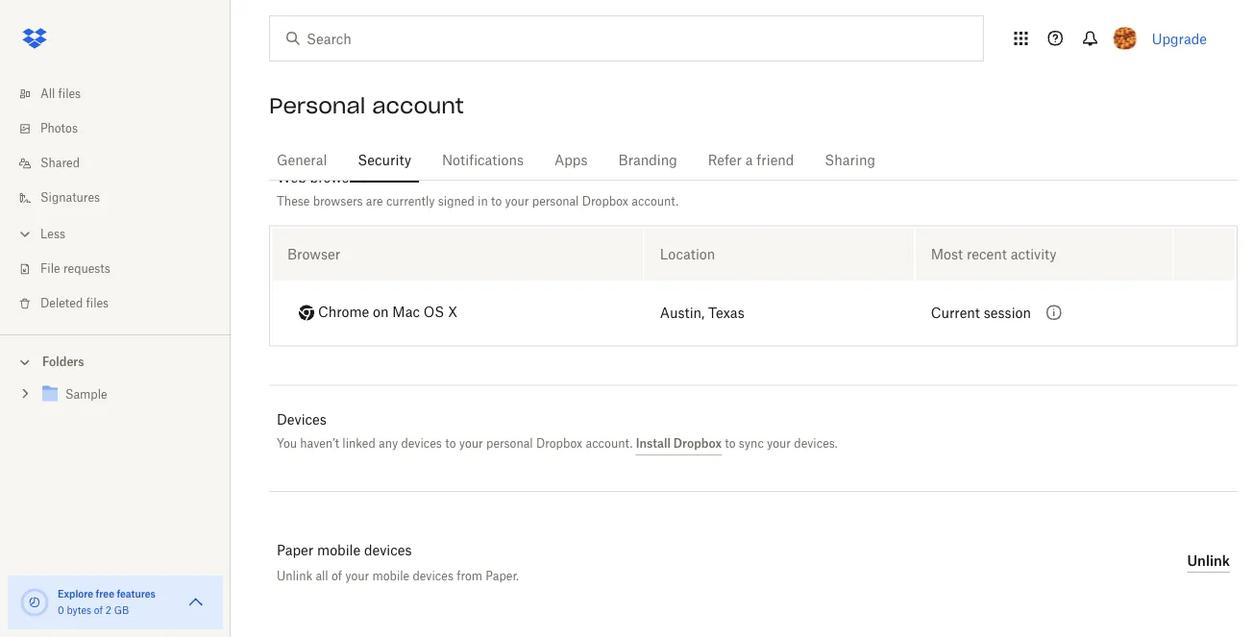 Task type: describe. For each thing, give the bounding box(es) containing it.
refer a friend tab
[[701, 137, 802, 184]]

haven't
[[300, 436, 339, 451]]

tab list containing general
[[269, 135, 1238, 184]]

on
[[373, 306, 389, 320]]

your right any
[[459, 436, 483, 451]]

2
[[106, 607, 111, 616]]

requests
[[63, 263, 110, 275]]

x
[[448, 306, 458, 320]]

notifications tab
[[435, 137, 532, 184]]

1 vertical spatial browsers
[[313, 194, 363, 208]]

mac
[[393, 306, 420, 320]]

signatures link
[[15, 181, 231, 215]]

file requests link
[[15, 252, 231, 287]]

browser
[[287, 246, 341, 263]]

of inside explore free features 0 bytes of 2 gb
[[94, 607, 103, 616]]

friend
[[757, 154, 794, 167]]

sample
[[65, 390, 107, 401]]

shared link
[[15, 146, 231, 181]]

file
[[40, 263, 60, 275]]

personal
[[269, 92, 366, 119]]

sharing tab
[[818, 137, 884, 184]]

devices for devices
[[401, 436, 442, 451]]

deleted files
[[40, 298, 109, 310]]

branding tab
[[611, 137, 685, 184]]

deleted
[[40, 298, 83, 310]]

current
[[931, 307, 981, 320]]

Search text field
[[307, 28, 944, 49]]

branding
[[619, 154, 678, 167]]

bytes
[[67, 607, 91, 616]]

a
[[746, 154, 753, 167]]

unlink all of your mobile devices from paper.
[[277, 569, 519, 583]]

chrome on mac os x
[[318, 306, 458, 320]]

2 horizontal spatial to
[[725, 436, 736, 451]]

paper.
[[486, 569, 519, 583]]

devices for unlink
[[413, 569, 454, 583]]

dropbox right install
[[674, 436, 722, 451]]

personal inside devices you haven't linked any devices to your personal dropbox account. install dropbox to sync your devices.
[[486, 436, 533, 451]]

linked
[[343, 436, 376, 451]]

account menu image
[[1114, 27, 1137, 50]]

activity
[[1011, 246, 1057, 263]]

upgrade
[[1152, 30, 1208, 47]]

apps tab
[[547, 137, 596, 184]]

folders button
[[0, 347, 231, 375]]

upgrade link
[[1152, 30, 1208, 47]]

are
[[366, 194, 383, 208]]

devices you haven't linked any devices to your personal dropbox account. install dropbox to sync your devices.
[[277, 412, 838, 451]]

dropbox inside web browsers these browsers are currently signed in to your personal dropbox account.
[[582, 194, 629, 208]]

from
[[457, 569, 483, 583]]

devices.
[[794, 436, 838, 451]]

devices
[[277, 412, 327, 428]]

signatures
[[40, 192, 100, 204]]

your down paper mobile devices
[[345, 569, 369, 583]]

austin,
[[660, 307, 705, 320]]

account. inside devices you haven't linked any devices to your personal dropbox account. install dropbox to sync your devices.
[[586, 436, 633, 451]]

explore free features 0 bytes of 2 gb
[[58, 588, 156, 616]]

less
[[40, 229, 65, 240]]

session
[[984, 307, 1032, 320]]

0 horizontal spatial mobile
[[317, 544, 361, 558]]

these
[[277, 194, 310, 208]]

0
[[58, 607, 64, 616]]

security tab
[[350, 137, 419, 184]]

photos link
[[15, 112, 231, 146]]

folders
[[42, 355, 84, 369]]

current session
[[931, 307, 1032, 320]]

most
[[931, 246, 964, 263]]

unlink button
[[1188, 550, 1231, 573]]

your inside web browsers these browsers are currently signed in to your personal dropbox account.
[[505, 194, 529, 208]]



Task type: locate. For each thing, give the bounding box(es) containing it.
0 vertical spatial of
[[332, 569, 342, 583]]

gb
[[114, 607, 129, 616]]

security
[[358, 154, 412, 167]]

you
[[277, 436, 297, 451]]

refer
[[708, 154, 742, 167]]

dropbox down apps
[[582, 194, 629, 208]]

1 horizontal spatial to
[[491, 194, 502, 208]]

photos
[[40, 123, 78, 135]]

web
[[277, 169, 307, 185]]

any
[[379, 436, 398, 451]]

of
[[332, 569, 342, 583], [94, 607, 103, 616]]

account
[[372, 92, 464, 119]]

all files link
[[15, 77, 231, 112]]

0 horizontal spatial unlink
[[277, 569, 313, 583]]

account. left install
[[586, 436, 633, 451]]

1 vertical spatial of
[[94, 607, 103, 616]]

paper
[[277, 544, 314, 558]]

your
[[505, 194, 529, 208], [459, 436, 483, 451], [767, 436, 791, 451], [345, 569, 369, 583]]

1 horizontal spatial of
[[332, 569, 342, 583]]

1 vertical spatial files
[[86, 298, 109, 310]]

files right all
[[58, 88, 81, 100]]

sample link
[[38, 382, 215, 408]]

os
[[424, 306, 444, 320]]

0 vertical spatial personal
[[532, 194, 579, 208]]

devices left from
[[413, 569, 454, 583]]

0 vertical spatial browsers
[[310, 169, 368, 185]]

texas
[[709, 307, 745, 320]]

location
[[660, 246, 716, 263]]

general tab
[[269, 137, 335, 184]]

paper mobile devices
[[277, 544, 412, 558]]

devices up unlink all of your mobile devices from paper.
[[364, 544, 412, 558]]

devices inside devices you haven't linked any devices to your personal dropbox account. install dropbox to sync your devices.
[[401, 436, 442, 451]]

1 vertical spatial devices
[[364, 544, 412, 558]]

all
[[316, 569, 329, 583]]

devices
[[401, 436, 442, 451], [364, 544, 412, 558], [413, 569, 454, 583]]

account. inside web browsers these browsers are currently signed in to your personal dropbox account.
[[632, 194, 679, 208]]

2 vertical spatial devices
[[413, 569, 454, 583]]

unlink for unlink
[[1188, 553, 1231, 569]]

chrome
[[318, 306, 369, 320]]

mobile
[[317, 544, 361, 558], [373, 569, 410, 583]]

install dropbox link
[[636, 436, 722, 456]]

dropbox left install
[[536, 436, 583, 451]]

free
[[96, 588, 114, 600]]

sharing
[[825, 154, 876, 167]]

austin, texas
[[660, 307, 745, 320]]

less image
[[15, 225, 35, 244]]

list
[[0, 65, 231, 335]]

devices right any
[[401, 436, 442, 451]]

1 vertical spatial mobile
[[373, 569, 410, 583]]

0 vertical spatial mobile
[[317, 544, 361, 558]]

1 vertical spatial account.
[[586, 436, 633, 451]]

browsers
[[310, 169, 368, 185], [313, 194, 363, 208]]

to inside web browsers these browsers are currently signed in to your personal dropbox account.
[[491, 194, 502, 208]]

personal
[[532, 194, 579, 208], [486, 436, 533, 451]]

browsers left are
[[313, 194, 363, 208]]

signed
[[438, 194, 475, 208]]

files for all files
[[58, 88, 81, 100]]

apps
[[555, 154, 588, 167]]

recent
[[967, 246, 1007, 263]]

account.
[[632, 194, 679, 208], [586, 436, 633, 451]]

1 vertical spatial personal
[[486, 436, 533, 451]]

0 horizontal spatial files
[[58, 88, 81, 100]]

features
[[117, 588, 156, 600]]

install
[[636, 436, 671, 451]]

all files
[[40, 88, 81, 100]]

in
[[478, 194, 488, 208]]

unlink for unlink all of your mobile devices from paper.
[[277, 569, 313, 583]]

your right the "sync"
[[767, 436, 791, 451]]

sync
[[739, 436, 764, 451]]

mobile up "all"
[[317, 544, 361, 558]]

dropbox
[[582, 194, 629, 208], [536, 436, 583, 451], [674, 436, 722, 451]]

explore
[[58, 588, 93, 600]]

your right in
[[505, 194, 529, 208]]

web browsers these browsers are currently signed in to your personal dropbox account.
[[277, 169, 679, 208]]

list containing all files
[[0, 65, 231, 335]]

0 vertical spatial files
[[58, 88, 81, 100]]

browsers down general
[[310, 169, 368, 185]]

to left the "sync"
[[725, 436, 736, 451]]

to right any
[[445, 436, 456, 451]]

1 horizontal spatial mobile
[[373, 569, 410, 583]]

shared
[[40, 158, 80, 169]]

of left 2
[[94, 607, 103, 616]]

dropbox image
[[15, 19, 54, 58]]

1 horizontal spatial files
[[86, 298, 109, 310]]

file requests
[[40, 263, 110, 275]]

quota usage element
[[19, 587, 50, 618]]

files
[[58, 88, 81, 100], [86, 298, 109, 310]]

personal inside web browsers these browsers are currently signed in to your personal dropbox account.
[[532, 194, 579, 208]]

unlink
[[1188, 553, 1231, 569], [277, 569, 313, 583]]

0 vertical spatial account.
[[632, 194, 679, 208]]

all
[[40, 88, 55, 100]]

of right "all"
[[332, 569, 342, 583]]

to right in
[[491, 194, 502, 208]]

general
[[277, 154, 327, 167]]

tab list
[[269, 135, 1238, 184]]

end session element
[[1175, 228, 1235, 280]]

refer a friend
[[708, 154, 794, 167]]

1 horizontal spatial unlink
[[1188, 553, 1231, 569]]

account. down branding
[[632, 194, 679, 208]]

files for deleted files
[[86, 298, 109, 310]]

notifications
[[442, 154, 524, 167]]

files right deleted
[[86, 298, 109, 310]]

0 vertical spatial devices
[[401, 436, 442, 451]]

personal account
[[269, 92, 464, 119]]

0 horizontal spatial to
[[445, 436, 456, 451]]

0 horizontal spatial of
[[94, 607, 103, 616]]

deleted files link
[[15, 287, 231, 321]]

mobile down paper mobile devices
[[373, 569, 410, 583]]

currently
[[386, 194, 435, 208]]

most recent activity
[[931, 246, 1057, 263]]

to
[[491, 194, 502, 208], [445, 436, 456, 451], [725, 436, 736, 451]]



Task type: vqa. For each thing, say whether or not it's contained in the screenshot.
the x
yes



